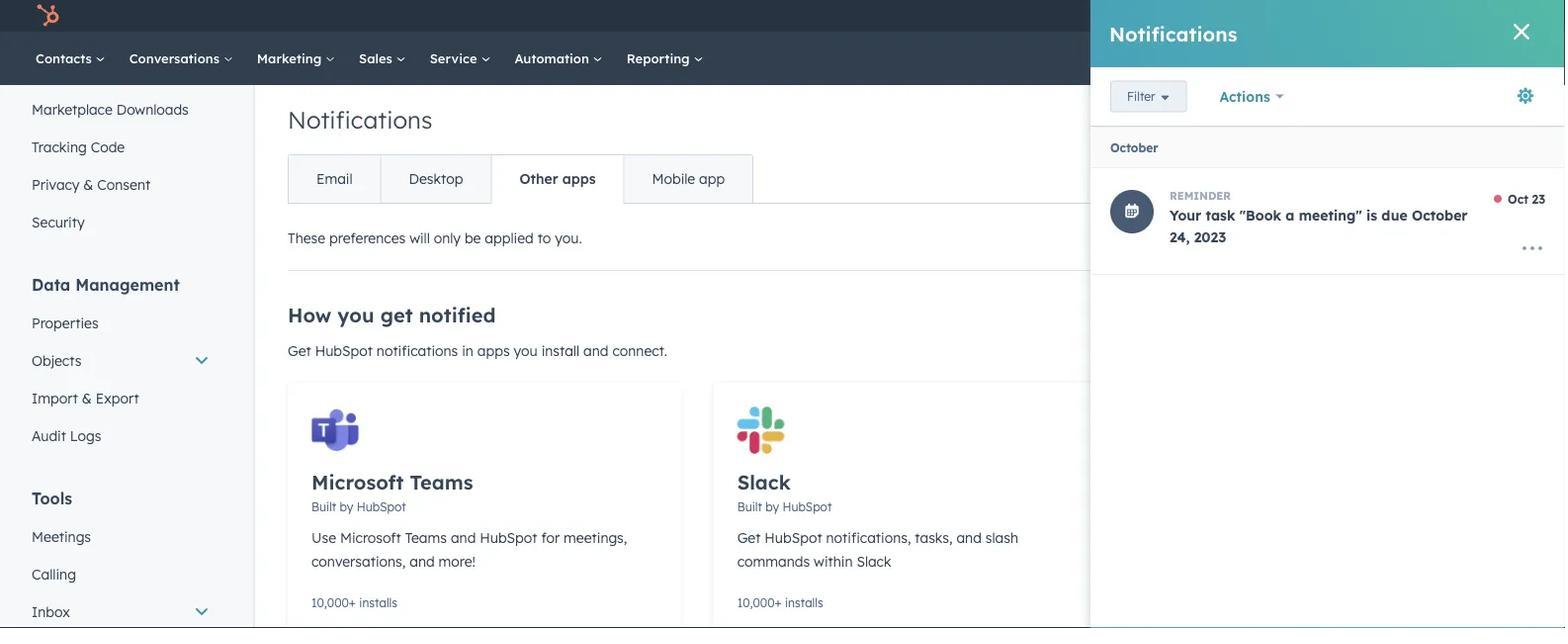 Task type: describe. For each thing, give the bounding box(es) containing it.
consent
[[97, 176, 151, 193]]

use microsoft teams and hubspot for meetings, conversations, and more!
[[312, 529, 627, 570]]

notifications image
[[1387, 9, 1404, 27]]

data management
[[32, 275, 180, 295]]

apps inside button
[[563, 170, 596, 187]]

get hubspot notifications, tasks, and slash commands within slack
[[738, 529, 1019, 570]]

reporting
[[627, 50, 694, 66]]

downloads
[[116, 101, 189, 118]]

service
[[430, 50, 481, 66]]

inbox
[[32, 603, 70, 621]]

upgrade
[[1172, 9, 1225, 25]]

code
[[91, 138, 125, 156]]

slash
[[986, 529, 1019, 547]]

data
[[32, 275, 71, 295]]

other
[[520, 170, 559, 187]]

email button
[[289, 155, 380, 203]]

audit logs link
[[20, 417, 222, 455]]

marketplaces button
[[1267, 0, 1308, 32]]

you.
[[555, 229, 582, 247]]

inbox button
[[20, 594, 222, 628]]

slack built by hubspot
[[738, 470, 832, 514]]

conversations
[[129, 50, 223, 66]]

help button
[[1312, 0, 1346, 32]]

0 vertical spatial you
[[338, 303, 374, 327]]

built inside slack built by hubspot
[[738, 500, 763, 514]]

10,000 for microsoft teams
[[312, 595, 349, 610]]

calling icon button
[[1229, 3, 1263, 29]]

other apps
[[520, 170, 596, 187]]

will
[[410, 229, 430, 247]]

settings link
[[1350, 5, 1375, 26]]

more!
[[439, 553, 476, 570]]

automation link
[[503, 32, 615, 85]]

tools element
[[20, 488, 222, 628]]

get hubspot notifications in apps you install and connect.
[[288, 342, 668, 360]]

marketplace
[[32, 101, 113, 118]]

self made
[[1450, 7, 1511, 24]]

applied
[[485, 229, 534, 247]]

hubspot link
[[24, 4, 74, 28]]

get
[[381, 303, 413, 327]]

notifications
[[377, 342, 458, 360]]

tracking code link
[[20, 129, 222, 166]]

calling
[[32, 566, 76, 583]]

navigation containing email
[[288, 154, 754, 204]]

email
[[317, 170, 353, 187]]

and right install at bottom
[[584, 342, 609, 360]]

10,000 + installs for teams
[[312, 595, 398, 610]]

made
[[1476, 7, 1511, 24]]

by inside microsoft teams built by hubspot
[[340, 500, 354, 514]]

automation
[[515, 50, 593, 66]]

meetings,
[[564, 529, 627, 547]]

privacy & consent link
[[20, 166, 222, 204]]

these preferences will only be applied to you.
[[288, 229, 582, 247]]

installs for built
[[785, 595, 824, 610]]

self made button
[[1416, 0, 1540, 32]]

10,000 for slack
[[738, 595, 775, 610]]

get for get hubspot notifications in apps you install and connect.
[[288, 342, 311, 360]]

by inside slack built by hubspot
[[766, 500, 780, 514]]

within
[[814, 553, 853, 570]]

microsoft teams built by hubspot
[[312, 470, 473, 514]]

teams inside use microsoft teams and hubspot for meetings, conversations, and more!
[[405, 529, 447, 547]]

notifications,
[[827, 529, 912, 547]]

marketplace downloads
[[32, 101, 189, 118]]

hubspot image
[[36, 4, 59, 28]]

desktop button
[[380, 155, 491, 203]]

and left more!
[[410, 553, 435, 570]]

hubspot inside slack built by hubspot
[[783, 500, 832, 514]]

be
[[465, 229, 481, 247]]

to
[[538, 229, 551, 247]]

+ for built
[[775, 595, 782, 610]]

hubspot inside use microsoft teams and hubspot for meetings, conversations, and more!
[[480, 529, 538, 547]]

how you get notified
[[288, 303, 496, 327]]

tracking code
[[32, 138, 125, 156]]

sales
[[359, 50, 396, 66]]

for
[[542, 529, 560, 547]]

Search HubSpot search field
[[1288, 42, 1530, 75]]

data management element
[[20, 274, 222, 455]]

connect.
[[613, 342, 668, 360]]

service link
[[418, 32, 503, 85]]

microsoft inside microsoft teams built by hubspot
[[312, 470, 404, 495]]

preferences
[[329, 229, 406, 247]]

audit logs
[[32, 427, 101, 445]]

management
[[75, 275, 180, 295]]

notifications
[[288, 105, 433, 135]]

get for get hubspot notifications, tasks, and slash commands within slack
[[738, 529, 761, 547]]

security link
[[20, 204, 222, 241]]

use
[[312, 529, 336, 547]]

mobile app button
[[624, 155, 753, 203]]

search button
[[1515, 42, 1548, 75]]

built inside microsoft teams built by hubspot
[[312, 500, 337, 514]]

properties link
[[20, 305, 222, 342]]



Task type: vqa. For each thing, say whether or not it's contained in the screenshot.
Get
yes



Task type: locate. For each thing, give the bounding box(es) containing it.
0 vertical spatial teams
[[410, 470, 473, 495]]

& right privacy
[[83, 176, 93, 193]]

apps
[[563, 170, 596, 187], [478, 342, 510, 360]]

get inside 'get hubspot notifications, tasks, and slash commands within slack'
[[738, 529, 761, 547]]

calling icon image
[[1237, 8, 1255, 25]]

help image
[[1320, 9, 1338, 27]]

objects button
[[20, 342, 222, 380]]

1 horizontal spatial 10,000
[[738, 595, 775, 610]]

upgrade image
[[1150, 8, 1168, 26]]

you left install at bottom
[[514, 342, 538, 360]]

1 horizontal spatial get
[[738, 529, 761, 547]]

slack inside slack built by hubspot
[[738, 470, 791, 495]]

mobile
[[652, 170, 696, 187]]

0 horizontal spatial installs
[[359, 595, 398, 610]]

hubspot down how
[[315, 342, 373, 360]]

0 horizontal spatial 10,000
[[312, 595, 349, 610]]

built up commands
[[738, 500, 763, 514]]

import & export link
[[20, 380, 222, 417]]

slack
[[738, 470, 791, 495], [857, 553, 892, 570]]

security
[[32, 214, 85, 231]]

0 horizontal spatial +
[[349, 595, 356, 610]]

import & export
[[32, 390, 139, 407]]

search image
[[1524, 51, 1538, 65]]

sales link
[[347, 32, 418, 85]]

mobile app
[[652, 170, 725, 187]]

app
[[699, 170, 725, 187]]

tracking
[[32, 138, 87, 156]]

+ for teams
[[349, 595, 356, 610]]

1 vertical spatial &
[[82, 390, 92, 407]]

conversations,
[[312, 553, 406, 570]]

in
[[462, 342, 474, 360]]

10,000 down commands
[[738, 595, 775, 610]]

0 vertical spatial slack
[[738, 470, 791, 495]]

marketplaces image
[[1279, 9, 1297, 27]]

and up more!
[[451, 529, 476, 547]]

1 installs from the left
[[359, 595, 398, 610]]

& for consent
[[83, 176, 93, 193]]

tasks,
[[915, 529, 953, 547]]

+ down conversations,
[[349, 595, 356, 610]]

0 vertical spatial microsoft
[[312, 470, 404, 495]]

installs for teams
[[359, 595, 398, 610]]

hubspot left for on the bottom left of the page
[[480, 529, 538, 547]]

microsoft
[[312, 470, 404, 495], [340, 529, 401, 547]]

microsoft up the 'use'
[[312, 470, 404, 495]]

1 horizontal spatial by
[[766, 500, 780, 514]]

2 10,000 + installs from the left
[[738, 595, 824, 610]]

0 vertical spatial get
[[288, 342, 311, 360]]

and
[[584, 342, 609, 360], [451, 529, 476, 547], [957, 529, 982, 547], [410, 553, 435, 570]]

hubspot up conversations,
[[357, 500, 406, 514]]

hubspot
[[315, 342, 373, 360], [357, 500, 406, 514], [783, 500, 832, 514], [480, 529, 538, 547], [765, 529, 823, 547]]

self
[[1450, 7, 1473, 24]]

slack down notifications,
[[857, 553, 892, 570]]

reporting link
[[615, 32, 716, 85]]

10,000 + installs
[[312, 595, 398, 610], [738, 595, 824, 610]]

2 + from the left
[[775, 595, 782, 610]]

install
[[542, 342, 580, 360]]

marketplace downloads link
[[20, 91, 222, 129]]

1 vertical spatial get
[[738, 529, 761, 547]]

microsoft up conversations,
[[340, 529, 401, 547]]

0 horizontal spatial by
[[340, 500, 354, 514]]

desktop
[[409, 170, 463, 187]]

objects
[[32, 352, 81, 369]]

1 horizontal spatial installs
[[785, 595, 824, 610]]

1 horizontal spatial you
[[514, 342, 538, 360]]

built
[[312, 500, 337, 514], [738, 500, 763, 514]]

1 vertical spatial teams
[[405, 529, 447, 547]]

hubspot up commands
[[765, 529, 823, 547]]

1 built from the left
[[312, 500, 337, 514]]

meetings link
[[20, 518, 222, 556]]

&
[[83, 176, 93, 193], [82, 390, 92, 407]]

conversations link
[[117, 32, 245, 85]]

microsoft inside use microsoft teams and hubspot for meetings, conversations, and more!
[[340, 529, 401, 547]]

notifications button
[[1379, 0, 1412, 32]]

& left export on the left bottom of the page
[[82, 390, 92, 407]]

teams
[[410, 470, 473, 495], [405, 529, 447, 547]]

contacts
[[36, 50, 96, 66]]

how
[[288, 303, 332, 327]]

slack inside 'get hubspot notifications, tasks, and slash commands within slack'
[[857, 553, 892, 570]]

and left slash
[[957, 529, 982, 547]]

settings image
[[1353, 8, 1371, 26]]

1 horizontal spatial +
[[775, 595, 782, 610]]

marketing link
[[245, 32, 347, 85]]

notified
[[419, 303, 496, 327]]

get down how
[[288, 342, 311, 360]]

get up commands
[[738, 529, 761, 547]]

by up conversations,
[[340, 500, 354, 514]]

10,000 + installs down commands
[[738, 595, 824, 610]]

1 horizontal spatial 10,000 + installs
[[738, 595, 824, 610]]

commands
[[738, 553, 810, 570]]

+
[[349, 595, 356, 610], [775, 595, 782, 610]]

you left get
[[338, 303, 374, 327]]

1 horizontal spatial apps
[[563, 170, 596, 187]]

navigation
[[288, 154, 754, 204]]

teams up use microsoft teams and hubspot for meetings, conversations, and more!
[[410, 470, 473, 495]]

1 vertical spatial you
[[514, 342, 538, 360]]

installs down within
[[785, 595, 824, 610]]

hubspot inside microsoft teams built by hubspot
[[357, 500, 406, 514]]

0 horizontal spatial built
[[312, 500, 337, 514]]

other apps button
[[491, 155, 624, 203]]

0 vertical spatial &
[[83, 176, 93, 193]]

& for export
[[82, 390, 92, 407]]

built up the 'use'
[[312, 500, 337, 514]]

2 10,000 from the left
[[738, 595, 775, 610]]

10,000 + installs down conversations,
[[312, 595, 398, 610]]

apps right in
[[478, 342, 510, 360]]

import
[[32, 390, 78, 407]]

1 10,000 + installs from the left
[[312, 595, 398, 610]]

privacy & consent
[[32, 176, 151, 193]]

logs
[[70, 427, 101, 445]]

1 by from the left
[[340, 500, 354, 514]]

1 vertical spatial slack
[[857, 553, 892, 570]]

slack up commands
[[738, 470, 791, 495]]

meetings
[[32, 528, 91, 546]]

0 horizontal spatial 10,000 + installs
[[312, 595, 398, 610]]

menu
[[1148, 0, 1542, 32]]

and inside 'get hubspot notifications, tasks, and slash commands within slack'
[[957, 529, 982, 547]]

& inside data management element
[[82, 390, 92, 407]]

0 horizontal spatial get
[[288, 342, 311, 360]]

apps right other
[[563, 170, 596, 187]]

marketing
[[257, 50, 325, 66]]

by up commands
[[766, 500, 780, 514]]

10,000 down conversations,
[[312, 595, 349, 610]]

2 built from the left
[[738, 500, 763, 514]]

0 horizontal spatial apps
[[478, 342, 510, 360]]

1 10,000 from the left
[[312, 595, 349, 610]]

0 horizontal spatial slack
[[738, 470, 791, 495]]

teams up more!
[[405, 529, 447, 547]]

1 horizontal spatial slack
[[857, 553, 892, 570]]

menu containing self made
[[1148, 0, 1542, 32]]

0 horizontal spatial you
[[338, 303, 374, 327]]

by
[[340, 500, 354, 514], [766, 500, 780, 514]]

only
[[434, 229, 461, 247]]

contacts link
[[24, 32, 117, 85]]

1 horizontal spatial built
[[738, 500, 763, 514]]

installs
[[359, 595, 398, 610], [785, 595, 824, 610]]

ruby anderson image
[[1428, 7, 1446, 25]]

hubspot up within
[[783, 500, 832, 514]]

& inside 'link'
[[83, 176, 93, 193]]

0 vertical spatial apps
[[563, 170, 596, 187]]

properties
[[32, 315, 99, 332]]

1 vertical spatial apps
[[478, 342, 510, 360]]

teams inside microsoft teams built by hubspot
[[410, 470, 473, 495]]

+ down commands
[[775, 595, 782, 610]]

installs down conversations,
[[359, 595, 398, 610]]

get
[[288, 342, 311, 360], [738, 529, 761, 547]]

calling link
[[20, 556, 222, 594]]

1 + from the left
[[349, 595, 356, 610]]

1 vertical spatial microsoft
[[340, 529, 401, 547]]

you
[[338, 303, 374, 327], [514, 342, 538, 360]]

these
[[288, 229, 326, 247]]

2 installs from the left
[[785, 595, 824, 610]]

export
[[96, 390, 139, 407]]

tools
[[32, 489, 72, 508]]

hubspot inside 'get hubspot notifications, tasks, and slash commands within slack'
[[765, 529, 823, 547]]

2 by from the left
[[766, 500, 780, 514]]

audit
[[32, 427, 66, 445]]

10,000 + installs for built
[[738, 595, 824, 610]]



